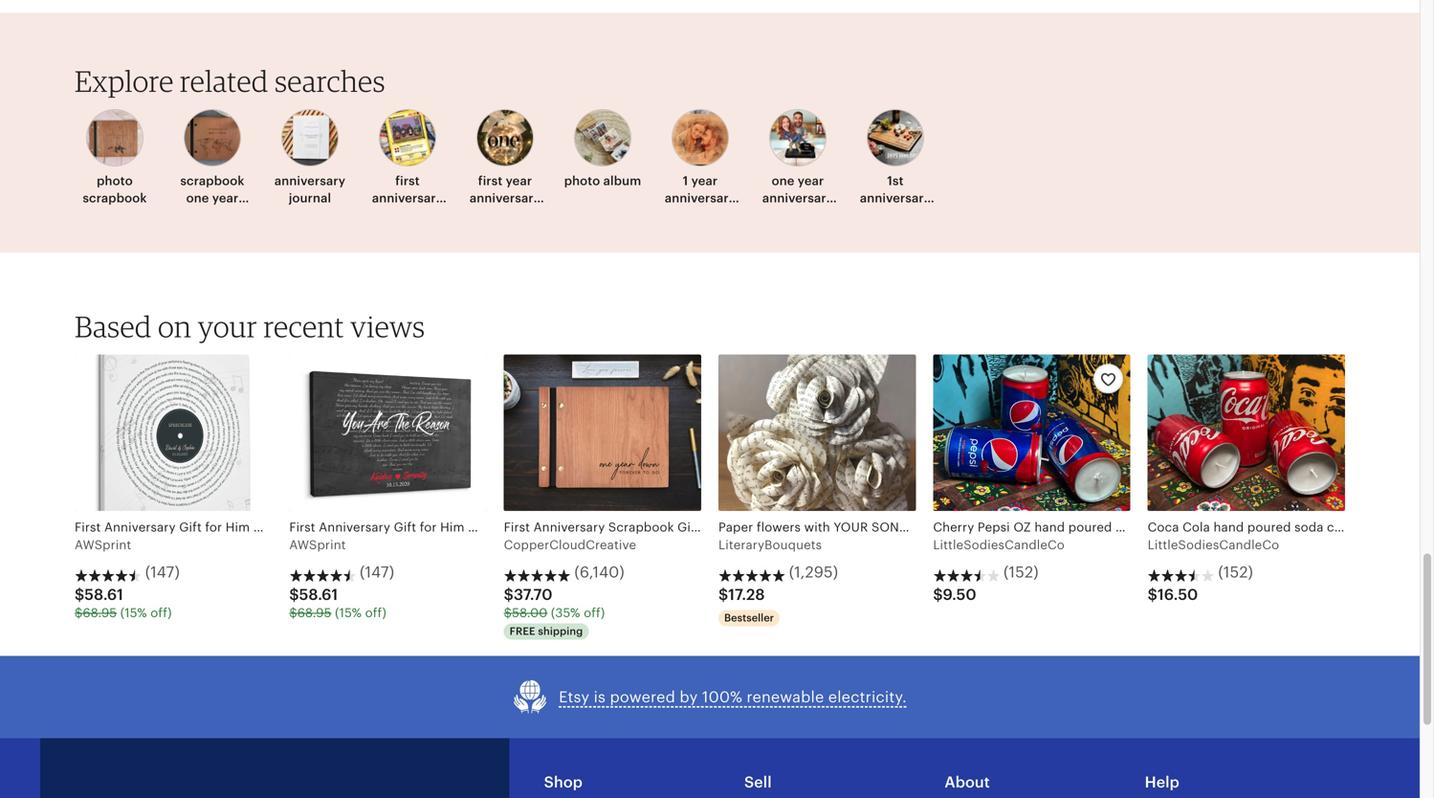Task type: vqa. For each thing, say whether or not it's contained in the screenshot.
About
yes



Task type: locate. For each thing, give the bounding box(es) containing it.
year inside the scrapbook one year mini
[[212, 191, 239, 205]]

$ 16.50
[[1148, 586, 1199, 604]]

(15%
[[120, 606, 147, 620], [335, 606, 362, 620]]

gift for first year anniversary gift
[[495, 208, 516, 223]]

0 horizontal spatial 58.61
[[85, 586, 124, 604]]

first inside first year anniversary gift
[[478, 174, 503, 188]]

1 (152) from the left
[[1004, 564, 1039, 581]]

scrapbook inside scrapbook one year mini link
[[180, 174, 245, 188]]

1 $ 58.61 $ 68.95 (15% off) from the left
[[75, 586, 172, 620]]

0 horizontal spatial one
[[186, 191, 209, 205]]

(147) for 1st the first anniversary gift for him custom song lyrics - personalized 1 year anniversary gift for boyfriend or 1st anniversary gift for husband image from left
[[145, 564, 180, 581]]

1 horizontal spatial scrapbook
[[180, 174, 245, 188]]

0 horizontal spatial scrapbook
[[83, 191, 147, 205]]

first for anniversary
[[478, 174, 503, 188]]

photo scrapbook
[[83, 174, 147, 205]]

first year anniversary gift
[[470, 174, 541, 223]]

first right first anniversary gift for him link
[[478, 174, 503, 188]]

(35%
[[551, 606, 581, 620]]

$
[[75, 586, 85, 604], [289, 586, 299, 604], [504, 586, 514, 604], [719, 586, 729, 604], [934, 586, 943, 604], [1148, 586, 1158, 604], [75, 606, 83, 620], [289, 606, 297, 620], [504, 606, 512, 620]]

anniversary
[[275, 174, 346, 188], [372, 191, 443, 205], [470, 191, 541, 205], [665, 191, 736, 205], [763, 191, 834, 205], [860, 191, 931, 205]]

awsprint
[[75, 538, 131, 552], [289, 538, 346, 552]]

1 horizontal spatial off)
[[365, 606, 387, 620]]

one up mini
[[186, 191, 209, 205]]

0 horizontal spatial (152)
[[1004, 564, 1039, 581]]

1 horizontal spatial photo
[[564, 174, 601, 188]]

0 vertical spatial one
[[772, 174, 795, 188]]

2 for from the left
[[758, 208, 776, 223]]

0 horizontal spatial photo
[[97, 174, 133, 188]]

bestseller
[[725, 612, 774, 624]]

one inside one year anniversary for boyfriend
[[772, 174, 795, 188]]

year up "boyfriend"
[[798, 174, 824, 188]]

2 horizontal spatial gift
[[690, 208, 711, 223]]

your
[[198, 309, 257, 344]]

photo inside photo scrapbook
[[97, 174, 133, 188]]

coppercloudcreative
[[504, 538, 637, 552]]

0 horizontal spatial gift
[[374, 208, 395, 223]]

2 off) from the left
[[365, 606, 387, 620]]

one
[[772, 174, 795, 188], [186, 191, 209, 205]]

searches
[[275, 63, 386, 99]]

for for anniversary
[[758, 208, 776, 223]]

1 vertical spatial scrapbook
[[83, 191, 147, 205]]

1 horizontal spatial 68.95
[[297, 606, 332, 620]]

1 year anniversary gift
[[665, 174, 736, 223]]

scrapbook one year mini link
[[172, 109, 253, 223]]

photo album
[[564, 174, 642, 188]]

58.00
[[512, 606, 548, 620]]

first up him
[[396, 174, 420, 188]]

for inside one year anniversary for boyfriend
[[758, 208, 776, 223]]

littlesodiescandleco down hand
[[1148, 538, 1280, 552]]

0 horizontal spatial first anniversary gift for him custom song lyrics - personalized 1 year anniversary gift for boyfriend or 1st anniversary gift for husband image
[[75, 354, 272, 511]]

sce
[[1419, 520, 1435, 535]]

by
[[680, 689, 698, 706]]

1 horizontal spatial awsprint
[[289, 538, 346, 552]]

based
[[75, 309, 152, 344]]

2 58.61 from the left
[[299, 586, 338, 604]]

1 for from the left
[[398, 208, 416, 223]]

1 horizontal spatial 58.61
[[299, 586, 338, 604]]

year inside 1 year anniversary gift
[[692, 174, 718, 188]]

2 (147) from the left
[[360, 564, 395, 581]]

off) for first the first anniversary gift for him custom song lyrics - personalized 1 year anniversary gift for boyfriend or 1st anniversary gift for husband image from right
[[365, 606, 387, 620]]

(152)
[[1004, 564, 1039, 581], [1219, 564, 1254, 581]]

year
[[506, 174, 532, 188], [692, 174, 718, 188], [798, 174, 824, 188], [212, 191, 239, 205]]

2 awsprint from the left
[[289, 538, 346, 552]]

etsy
[[559, 689, 590, 706]]

1 68.95 from the left
[[83, 606, 117, 620]]

1 horizontal spatial for
[[758, 208, 776, 223]]

1 awsprint from the left
[[75, 538, 131, 552]]

littlesodiescandleco
[[934, 538, 1065, 552], [1148, 538, 1280, 552]]

2 (152) from the left
[[1219, 564, 1254, 581]]

1 horizontal spatial $ 58.61 $ 68.95 (15% off)
[[289, 586, 387, 620]]

2 littlesodiescandleco from the left
[[1148, 538, 1280, 552]]

0 vertical spatial scrapbook
[[180, 174, 245, 188]]

1 horizontal spatial first anniversary gift for him custom song lyrics - personalized 1 year anniversary gift for boyfriend or 1st anniversary gift for husband image
[[289, 354, 487, 511]]

1 vertical spatial one
[[186, 191, 209, 205]]

shipping
[[538, 625, 583, 637]]

0 horizontal spatial (15%
[[120, 606, 147, 620]]

on
[[158, 309, 192, 344]]

1 horizontal spatial (147)
[[360, 564, 395, 581]]

for for gift
[[398, 208, 416, 223]]

for left "boyfriend"
[[758, 208, 776, 223]]

3 gift from the left
[[690, 208, 711, 223]]

(147) for first the first anniversary gift for him custom song lyrics - personalized 1 year anniversary gift for boyfriend or 1st anniversary gift for husband image from right
[[360, 564, 395, 581]]

2 first anniversary gift for him custom song lyrics - personalized 1 year anniversary gift for boyfriend or 1st anniversary gift for husband image from the left
[[289, 354, 487, 511]]

58.61 for 1st the first anniversary gift for him custom song lyrics - personalized 1 year anniversary gift for boyfriend or 1st anniversary gift for husband image from left
[[85, 586, 124, 604]]

first anniversary gift for him link
[[368, 109, 448, 223]]

1 horizontal spatial littlesodiescandleco
[[1148, 538, 1280, 552]]

0 horizontal spatial $ 58.61 $ 68.95 (15% off)
[[75, 586, 172, 620]]

0 horizontal spatial awsprint
[[75, 538, 131, 552]]

hand
[[1214, 520, 1245, 535]]

first anniversary scrapbook gift |  paper 1st anniversary gift | one year down forever to go image
[[504, 354, 702, 511]]

2 $ 58.61 $ 68.95 (15% off) from the left
[[289, 586, 387, 620]]

first year anniversary gift link
[[465, 109, 546, 223]]

1 first anniversary gift for him custom song lyrics - personalized 1 year anniversary gift for boyfriend or 1st anniversary gift for husband image from the left
[[75, 354, 272, 511]]

gift inside 1 year anniversary gift
[[690, 208, 711, 223]]

68.95 for 1st the first anniversary gift for him custom song lyrics - personalized 1 year anniversary gift for boyfriend or 1st anniversary gift for husband image from left
[[83, 606, 117, 620]]

cola
[[1183, 520, 1211, 535]]

2 horizontal spatial off)
[[584, 606, 605, 620]]

1 58.61 from the left
[[85, 586, 124, 604]]

boyfriend
[[779, 208, 838, 223]]

$ 37.70 $ 58.00 (35% off) free shipping
[[504, 586, 605, 637]]

photo
[[97, 174, 133, 188], [564, 174, 601, 188]]

year up mini
[[212, 191, 239, 205]]

etsy is powered by 100% renewable electricity. button
[[513, 679, 907, 715]]

based on your recent views
[[75, 309, 425, 344]]

first
[[396, 174, 420, 188], [478, 174, 503, 188]]

one up "boyfriend"
[[772, 174, 795, 188]]

first anniversary gift for him custom song lyrics - personalized 1 year anniversary gift for boyfriend or 1st anniversary gift for husband image
[[75, 354, 272, 511], [289, 354, 487, 511]]

for
[[398, 208, 416, 223], [758, 208, 776, 223]]

2 68.95 from the left
[[297, 606, 332, 620]]

electricity.
[[829, 689, 907, 706]]

58.61
[[85, 586, 124, 604], [299, 586, 338, 604]]

2 first from the left
[[478, 174, 503, 188]]

coca
[[1148, 520, 1180, 535]]

scrapbook
[[180, 174, 245, 188], [83, 191, 147, 205]]

year for one
[[798, 174, 824, 188]]

1 horizontal spatial gift
[[495, 208, 516, 223]]

0 horizontal spatial littlesodiescandleco
[[934, 538, 1065, 552]]

littlesodiescandleco up 9.50
[[934, 538, 1065, 552]]

1 horizontal spatial (15%
[[335, 606, 362, 620]]

for left him
[[398, 208, 416, 223]]

0 horizontal spatial for
[[398, 208, 416, 223]]

68.95
[[83, 606, 117, 620], [297, 606, 332, 620]]

1 first from the left
[[396, 174, 420, 188]]

$ 58.61 $ 68.95 (15% off)
[[75, 586, 172, 620], [289, 586, 387, 620]]

2 (15% from the left
[[335, 606, 362, 620]]

off)
[[151, 606, 172, 620], [365, 606, 387, 620], [584, 606, 605, 620]]

gift
[[374, 208, 395, 223], [495, 208, 516, 223], [690, 208, 711, 223]]

0 horizontal spatial off)
[[151, 606, 172, 620]]

68.95 for first the first anniversary gift for him custom song lyrics - personalized 1 year anniversary gift for boyfriend or 1st anniversary gift for husband image from right
[[297, 606, 332, 620]]

0 horizontal spatial 68.95
[[83, 606, 117, 620]]

1 (147) from the left
[[145, 564, 180, 581]]

recent
[[264, 309, 344, 344]]

1 (15% from the left
[[120, 606, 147, 620]]

free
[[510, 625, 536, 637]]

2 photo from the left
[[564, 174, 601, 188]]

1 horizontal spatial one
[[772, 174, 795, 188]]

year inside first year anniversary gift
[[506, 174, 532, 188]]

1st
[[888, 174, 904, 188]]

16.50
[[1158, 586, 1199, 604]]

gift inside first anniversary gift for him
[[374, 208, 395, 223]]

for inside first anniversary gift for him
[[398, 208, 416, 223]]

17.28
[[729, 586, 765, 604]]

year left photo album
[[506, 174, 532, 188]]

1 photo from the left
[[97, 174, 133, 188]]

year inside one year anniversary for boyfriend
[[798, 174, 824, 188]]

one year anniversary for boyfriend link
[[758, 109, 838, 223]]

first anniversary gift for him
[[372, 174, 443, 223]]

one year anniversary for boyfriend
[[758, 174, 838, 223]]

(147)
[[145, 564, 180, 581], [360, 564, 395, 581]]

1 off) from the left
[[151, 606, 172, 620]]

coke
[[1385, 520, 1416, 535]]

gift inside first year anniversary gift
[[495, 208, 516, 223]]

$ 9.50
[[934, 586, 977, 604]]

3 off) from the left
[[584, 606, 605, 620]]

1 gift from the left
[[374, 208, 395, 223]]

1 horizontal spatial first
[[478, 174, 503, 188]]

one inside the scrapbook one year mini
[[186, 191, 209, 205]]

first inside first anniversary gift for him
[[396, 174, 420, 188]]

1 year anniversary gift link
[[660, 109, 741, 223]]

year right 1
[[692, 174, 718, 188]]

1 horizontal spatial (152)
[[1219, 564, 1254, 581]]

0 horizontal spatial (147)
[[145, 564, 180, 581]]

0 horizontal spatial first
[[396, 174, 420, 188]]

2 gift from the left
[[495, 208, 516, 223]]



Task type: describe. For each thing, give the bounding box(es) containing it.
shop
[[544, 774, 583, 791]]

littlesodiescandleco inside "coca cola hand poured soda candles | coke sce littlesodiescandleco"
[[1148, 538, 1280, 552]]

1st anniversary gifts
[[860, 174, 931, 223]]

paper flowers with your song or vows . mother's day, christmas, first anniversary paper gifts, paper roses, gifts for her paper anniversary image
[[719, 354, 916, 511]]

scrapbook inside photo scrapbook link
[[83, 191, 147, 205]]

candles
[[1328, 520, 1375, 535]]

coca cola hand poured soda candles | coke scented candle image
[[1148, 354, 1346, 511]]

photo for photo scrapbook
[[97, 174, 133, 188]]

related
[[180, 63, 269, 99]]

poured
[[1248, 520, 1292, 535]]

awsprint for first the first anniversary gift for him custom song lyrics - personalized 1 year anniversary gift for boyfriend or 1st anniversary gift for husband image from right
[[289, 538, 346, 552]]

photo album link
[[563, 109, 643, 190]]

explore related searches
[[75, 63, 386, 99]]

(1,295)
[[789, 564, 839, 581]]

|
[[1378, 520, 1382, 535]]

anniversary journal link
[[270, 109, 350, 207]]

$ 17.28 bestseller
[[719, 586, 774, 624]]

literarybouquets
[[719, 538, 822, 552]]

year for 1
[[692, 174, 718, 188]]

powered
[[610, 689, 676, 706]]

soda
[[1295, 520, 1324, 535]]

about
[[945, 774, 990, 791]]

views
[[351, 309, 425, 344]]

1 littlesodiescandleco from the left
[[934, 538, 1065, 552]]

(15% for 1st the first anniversary gift for him custom song lyrics - personalized 1 year anniversary gift for boyfriend or 1st anniversary gift for husband image from left
[[120, 606, 147, 620]]

explore
[[75, 63, 174, 99]]

him
[[419, 208, 442, 223]]

is
[[594, 689, 606, 706]]

coca cola hand poured soda candles | coke sce littlesodiescandleco
[[1148, 520, 1435, 552]]

anniversary journal
[[275, 174, 346, 205]]

$ inside the $ 17.28 bestseller
[[719, 586, 729, 604]]

etsy is powered by 100% renewable electricity.
[[559, 689, 907, 706]]

off) for 1st the first anniversary gift for him custom song lyrics - personalized 1 year anniversary gift for boyfriend or 1st anniversary gift for husband image from left
[[151, 606, 172, 620]]

9.50
[[943, 586, 977, 604]]

1
[[683, 174, 689, 188]]

off) inside $ 37.70 $ 58.00 (35% off) free shipping
[[584, 606, 605, 620]]

(15% for first the first anniversary gift for him custom song lyrics - personalized 1 year anniversary gift for boyfriend or 1st anniversary gift for husband image from right
[[335, 606, 362, 620]]

37.70
[[514, 586, 553, 604]]

help
[[1145, 774, 1180, 791]]

mini
[[199, 208, 226, 223]]

gifts
[[882, 208, 910, 223]]

(152) for 9.50
[[1004, 564, 1039, 581]]

album
[[604, 174, 642, 188]]

1st anniversary gifts link
[[856, 109, 936, 223]]

58.61 for first the first anniversary gift for him custom song lyrics - personalized 1 year anniversary gift for boyfriend or 1st anniversary gift for husband image from right
[[299, 586, 338, 604]]

photo for photo album
[[564, 174, 601, 188]]

first for gift
[[396, 174, 420, 188]]

$ 58.61 $ 68.95 (15% off) for 1st the first anniversary gift for him custom song lyrics - personalized 1 year anniversary gift for boyfriend or 1st anniversary gift for husband image from left
[[75, 586, 172, 620]]

renewable
[[747, 689, 824, 706]]

scrapbook one year mini
[[180, 174, 245, 223]]

cherry pepsi oz hand poured soda candles | cherry pepsi scented candle image
[[934, 354, 1131, 511]]

gift for 1 year anniversary gift
[[690, 208, 711, 223]]

$ 58.61 $ 68.95 (15% off) for first the first anniversary gift for him custom song lyrics - personalized 1 year anniversary gift for boyfriend or 1st anniversary gift for husband image from right
[[289, 586, 387, 620]]

sell
[[745, 774, 772, 791]]

anniversary inside one year anniversary for boyfriend
[[763, 191, 834, 205]]

year for first
[[506, 174, 532, 188]]

(152) for 16.50
[[1219, 564, 1254, 581]]

awsprint for 1st the first anniversary gift for him custom song lyrics - personalized 1 year anniversary gift for boyfriend or 1st anniversary gift for husband image from left
[[75, 538, 131, 552]]

100%
[[702, 689, 743, 706]]

photo scrapbook link
[[75, 109, 155, 207]]

journal
[[289, 191, 331, 205]]

(6,140)
[[575, 564, 625, 581]]



